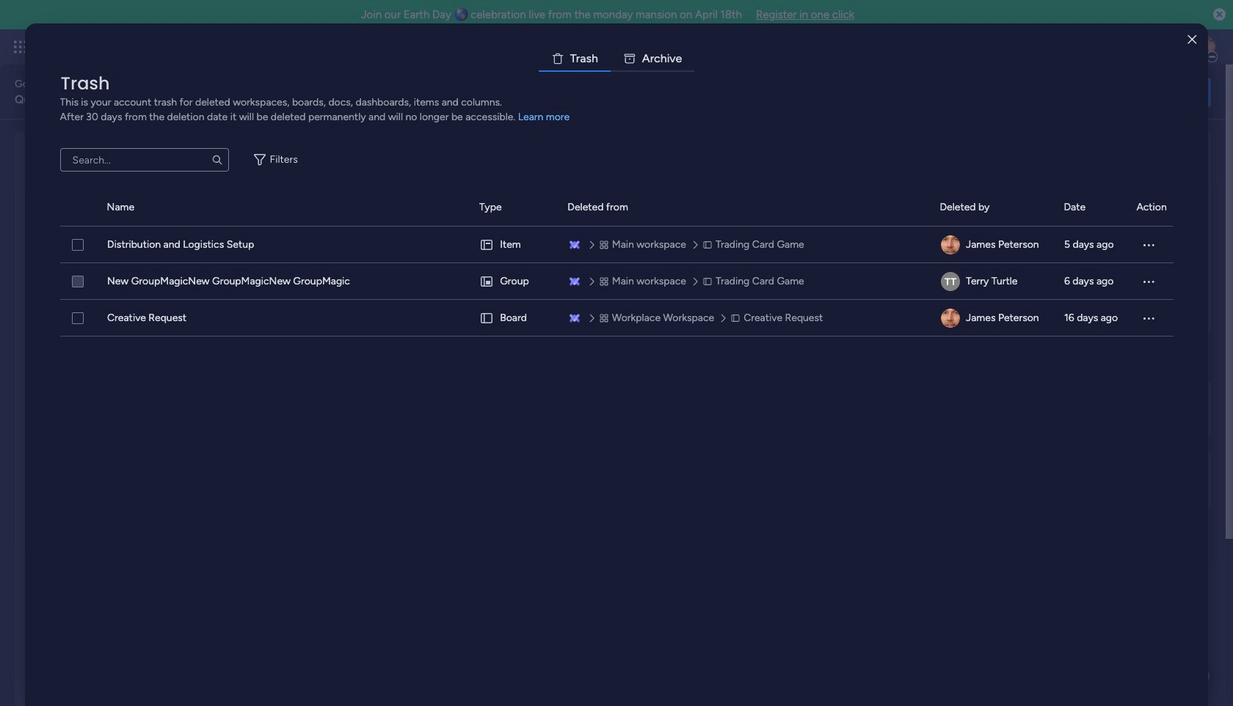 Task type: locate. For each thing, give the bounding box(es) containing it.
3 public board image from the left
[[508, 297, 524, 313]]

3 add to favorites image from the left
[[915, 298, 930, 312]]

getting started element
[[991, 380, 1211, 439]]

search image
[[211, 154, 223, 166]]

0 vertical spatial james peterson image
[[941, 236, 960, 255]]

cell
[[479, 227, 550, 263], [940, 227, 1046, 263], [479, 263, 550, 300], [940, 263, 1046, 300], [479, 300, 550, 337], [940, 300, 1046, 337]]

2 horizontal spatial add to favorites image
[[915, 298, 930, 312]]

james peterson image down terry turtle "icon"
[[941, 309, 960, 328]]

1 column header from the left
[[60, 189, 89, 226]]

row
[[60, 227, 1173, 263], [60, 263, 1173, 300], [60, 300, 1173, 337]]

1 james peterson image from the top
[[941, 236, 960, 255]]

public board image for add to favorites image
[[51, 297, 67, 313]]

2 menu image from the top
[[1141, 311, 1156, 326]]

add to favorites image
[[458, 298, 473, 312], [687, 298, 701, 312], [915, 298, 930, 312]]

public board image for add to favorites icon for 1st the component image from right
[[737, 297, 753, 313]]

add to favorites image
[[229, 298, 244, 312]]

None search field
[[60, 148, 229, 172]]

2 add to favorites image from the left
[[687, 298, 701, 312]]

table
[[60, 189, 1173, 683]]

3 row from the top
[[60, 300, 1173, 337]]

1 public board image from the left
[[51, 297, 67, 313]]

public board image
[[51, 297, 67, 313], [279, 297, 295, 313], [508, 297, 524, 313], [737, 297, 753, 313]]

menu image
[[1141, 275, 1156, 289], [1141, 311, 1156, 326]]

select product image
[[13, 40, 28, 54]]

row group
[[60, 189, 1173, 227]]

1 image
[[1016, 30, 1029, 47]]

4 column header from the left
[[568, 189, 922, 226]]

1 component image from the left
[[508, 320, 521, 334]]

0 vertical spatial menu image
[[1141, 275, 1156, 289]]

james peterson image
[[941, 236, 960, 255], [941, 309, 960, 328]]

1 horizontal spatial component image
[[737, 320, 750, 334]]

Search for items in the recycle bin search field
[[60, 148, 229, 172]]

2 james peterson image from the top
[[941, 309, 960, 328]]

component image
[[508, 320, 521, 334], [737, 320, 750, 334]]

james peterson image for 3rd row from the top of the page
[[941, 309, 960, 328]]

james peterson image up terry turtle "icon"
[[941, 236, 960, 255]]

public board image for first the component image from the left's add to favorites icon
[[508, 297, 524, 313]]

1 add to favorites image from the left
[[458, 298, 473, 312]]

1 vertical spatial menu image
[[1141, 311, 1156, 326]]

3 column header from the left
[[479, 189, 550, 226]]

1 menu image from the top
[[1141, 275, 1156, 289]]

1 horizontal spatial add to favorites image
[[687, 298, 701, 312]]

terry turtle image
[[941, 272, 960, 291]]

2 public board image from the left
[[279, 297, 295, 313]]

4 public board image from the left
[[737, 297, 753, 313]]

0 horizontal spatial add to favorites image
[[458, 298, 473, 312]]

2 column header from the left
[[107, 189, 461, 226]]

menu image for 2nd row from the bottom of the page
[[1141, 275, 1156, 289]]

1 vertical spatial james peterson image
[[941, 309, 960, 328]]

column header
[[60, 189, 89, 226], [107, 189, 461, 226], [479, 189, 550, 226], [568, 189, 922, 226], [940, 189, 1046, 226], [1064, 189, 1119, 226], [1136, 189, 1173, 226]]

0 horizontal spatial component image
[[508, 320, 521, 334]]



Task type: describe. For each thing, give the bounding box(es) containing it.
close image
[[1188, 34, 1197, 45]]

james peterson image
[[1192, 35, 1215, 59]]

7 column header from the left
[[1136, 189, 1173, 226]]

add to favorites image for first the component image from the left
[[687, 298, 701, 312]]

public board image for 3rd add to favorites icon from the right
[[279, 297, 295, 313]]

quick search results list box
[[32, 167, 956, 361]]

menu image
[[1141, 238, 1156, 252]]

1 row from the top
[[60, 227, 1173, 263]]

2 row from the top
[[60, 263, 1173, 300]]

add to favorites image for 1st the component image from right
[[915, 298, 930, 312]]

help center element
[[991, 450, 1211, 509]]

james peterson image for first row from the top
[[941, 236, 960, 255]]

6 column header from the left
[[1064, 189, 1119, 226]]

menu image for 3rd row from the top of the page
[[1141, 311, 1156, 326]]

5 column header from the left
[[940, 189, 1046, 226]]

2 component image from the left
[[737, 320, 750, 334]]

templates image image
[[1004, 140, 1198, 241]]



Task type: vqa. For each thing, say whether or not it's contained in the screenshot.
See plans icon
no



